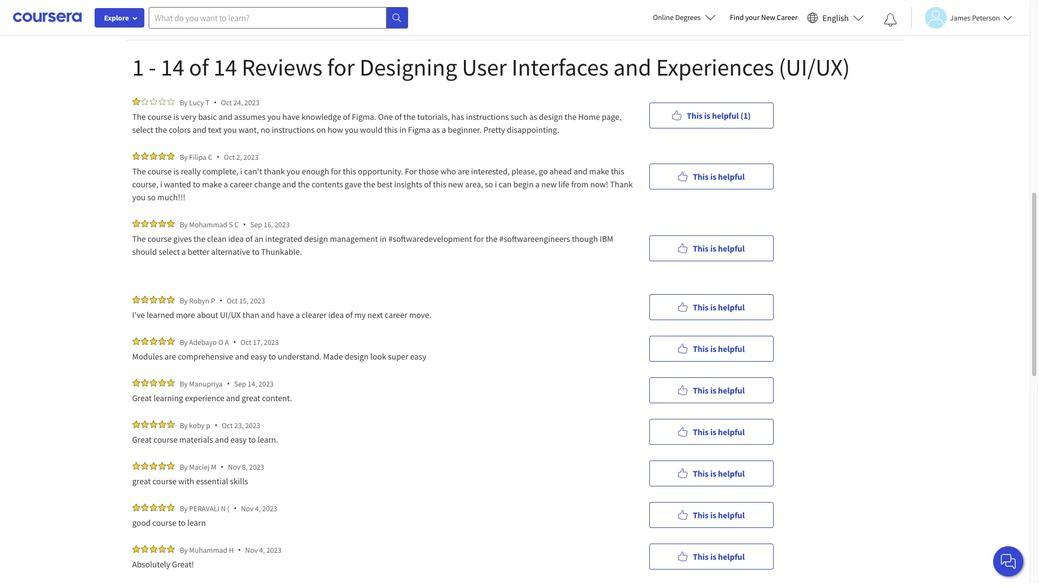 Task type: locate. For each thing, give the bounding box(es) containing it.
2 the from the top
[[132, 166, 146, 177]]

of inside the course is really complete, i can't thank you enough for this opportunity. for those who are interested, please, go ahead and make this course, i wanted to make a career change and the contents gave the best insights of this new area, so i can begin a new life from now! thank you so much!!!
[[424, 179, 431, 190]]

this down who at the top left of the page
[[433, 179, 446, 190]]

nov inside by peravali n ( • nov 4, 2023
[[241, 504, 254, 514]]

by inside by filipa c • oct 2, 2023
[[180, 152, 188, 162]]

for inside the course is really complete, i can't thank you enough for this opportunity. for those who are interested, please, go ahead and make this course, i wanted to make a career change and the contents gave the best insights of this new area, so i can begin a new life from now! thank you so much!!!
[[331, 166, 341, 177]]

3 star image from the left
[[158, 98, 166, 105]]

very
[[181, 111, 196, 122]]

to down really on the left top
[[193, 179, 200, 190]]

0 horizontal spatial c
[[208, 152, 212, 162]]

the course gives the clean idea of an integrated design management in #softwaredevelopment for the #softwareengineers though ibm should select a better alternative to thunkable.
[[132, 234, 615, 257]]

make
[[589, 166, 609, 177], [202, 179, 222, 190]]

as
[[529, 111, 537, 122], [432, 124, 440, 135]]

1 horizontal spatial i
[[240, 166, 242, 177]]

2 horizontal spatial design
[[539, 111, 563, 122]]

0 vertical spatial career
[[230, 179, 253, 190]]

nov inside by maciej m • nov 8, 2023
[[228, 463, 240, 472]]

disappointing.
[[507, 124, 559, 135]]

0 horizontal spatial in
[[380, 234, 387, 244]]

i've learned more about ui/ux than and have a clearer idea of my next career move.
[[132, 310, 431, 321]]

0 horizontal spatial design
[[304, 234, 328, 244]]

8 this is helpful from the top
[[693, 510, 745, 521]]

course right good
[[152, 518, 176, 529]]

2 new from the left
[[541, 179, 557, 190]]

0 horizontal spatial easy
[[230, 435, 247, 446]]

experiences
[[656, 52, 774, 82]]

4, inside by muhammad h • nov 4, 2023
[[259, 546, 265, 556]]

instructions left on
[[272, 124, 315, 135]]

great course with essential skills
[[132, 476, 250, 487]]

c inside by mohammad s c • sep 16, 2023
[[234, 220, 239, 230]]

you right thank at the left
[[287, 166, 300, 177]]

for up contents
[[331, 166, 341, 177]]

0 horizontal spatial instructions
[[272, 124, 315, 135]]

4, right the (
[[255, 504, 261, 514]]

helpful for absolutely great!
[[718, 552, 745, 563]]

7 this is helpful from the top
[[693, 468, 745, 479]]

1 horizontal spatial new
[[541, 179, 557, 190]]

1 vertical spatial as
[[432, 124, 440, 135]]

alternative
[[211, 247, 250, 257]]

1 horizontal spatial instructions
[[466, 111, 509, 122]]

0 vertical spatial nov
[[228, 463, 240, 472]]

experience
[[185, 393, 224, 404]]

8 this is helpful button from the top
[[649, 503, 773, 529]]

the inside the course gives the clean idea of an integrated design management in #softwaredevelopment for the #softwareengineers though ibm should select a better alternative to thunkable.
[[132, 234, 146, 244]]

1 horizontal spatial 14
[[213, 52, 237, 82]]

7 this is helpful button from the top
[[649, 461, 773, 487]]

no
[[261, 124, 270, 135]]

1 vertical spatial 4,
[[259, 546, 265, 556]]

and down thank at the left
[[282, 179, 296, 190]]

select down gives
[[159, 247, 180, 257]]

1 great from the top
[[132, 393, 152, 404]]

9 this is helpful from the top
[[693, 552, 745, 563]]

to left understand.
[[269, 351, 276, 362]]

find your new career link
[[724, 11, 803, 24]]

made
[[323, 351, 343, 362]]

this is helpful button for great course materials and easy to learn.
[[649, 419, 773, 445]]

0 vertical spatial the
[[132, 111, 146, 122]]

adebayo
[[189, 338, 217, 347]]

maciej
[[189, 463, 209, 472]]

by robyn p • oct 15, 2023
[[180, 296, 265, 306]]

2023
[[244, 98, 259, 107], [243, 152, 259, 162], [275, 220, 290, 230], [250, 296, 265, 306], [264, 338, 279, 347], [259, 379, 274, 389], [245, 421, 260, 431], [249, 463, 264, 472], [262, 504, 277, 514], [266, 546, 281, 556]]

0 horizontal spatial select
[[132, 124, 153, 135]]

0 vertical spatial so
[[485, 179, 493, 190]]

by for great learning experience and great content.
[[180, 379, 188, 389]]

7 by from the top
[[180, 421, 188, 431]]

1 horizontal spatial as
[[529, 111, 537, 122]]

new
[[448, 179, 463, 190], [541, 179, 557, 190]]

1 horizontal spatial star image
[[149, 98, 157, 105]]

of left 'an'
[[245, 234, 253, 244]]

would
[[360, 124, 383, 135]]

24,
[[233, 98, 243, 107]]

0 vertical spatial 4,
[[255, 504, 261, 514]]

a down tutorials,
[[442, 124, 446, 135]]

course up course,
[[148, 166, 172, 177]]

0 vertical spatial have
[[282, 111, 300, 122]]

as up disappointing.
[[529, 111, 537, 122]]

1 horizontal spatial design
[[345, 351, 369, 362]]

so down course,
[[147, 192, 156, 203]]

2023 right h
[[266, 546, 281, 556]]

6 this is helpful button from the top
[[649, 419, 773, 445]]

p
[[206, 421, 210, 431]]

have left the knowledge
[[282, 111, 300, 122]]

2023 right 8,
[[249, 463, 264, 472]]

1 horizontal spatial great
[[242, 393, 260, 404]]

None search field
[[149, 7, 408, 28]]

0 vertical spatial in
[[399, 124, 406, 135]]

great for great course materials and easy to learn.
[[132, 435, 152, 446]]

look
[[370, 351, 386, 362]]

1 horizontal spatial career
[[385, 310, 407, 321]]

as down tutorials,
[[432, 124, 440, 135]]

nov right h
[[245, 546, 258, 556]]

1 the from the top
[[132, 111, 146, 122]]

1 horizontal spatial idea
[[328, 310, 344, 321]]

the up course,
[[132, 166, 146, 177]]

idea right clearer
[[328, 310, 344, 321]]

0 vertical spatial c
[[208, 152, 212, 162]]

2 14 from the left
[[213, 52, 237, 82]]

this is helpful button for the course is really complete, i can't thank you enough for this opportunity. for those who are interested, please, go ahead and make this course, i wanted to make a career change and the contents gave the best insights of this new area, so i can begin a new life from now! thank you so much!!!
[[649, 164, 773, 190]]

1 vertical spatial c
[[234, 220, 239, 230]]

english button
[[803, 0, 868, 35]]

1 vertical spatial idea
[[328, 310, 344, 321]]

nov for absolutely great!
[[245, 546, 258, 556]]

by up gives
[[180, 220, 188, 230]]

about
[[197, 310, 218, 321]]

a inside the course gives the clean idea of an integrated design management in #softwaredevelopment for the #softwareengineers though ibm should select a better alternative to thunkable.
[[182, 247, 186, 257]]

and
[[613, 52, 651, 82], [219, 111, 232, 122], [192, 124, 206, 135], [574, 166, 588, 177], [282, 179, 296, 190], [261, 310, 275, 321], [235, 351, 249, 362], [226, 393, 240, 404], [215, 435, 229, 446]]

1 vertical spatial select
[[159, 247, 180, 257]]

1 14 from the left
[[161, 52, 184, 82]]

is for great learning experience and great content.
[[710, 385, 716, 396]]

page,
[[602, 111, 622, 122]]

go
[[539, 166, 548, 177]]

can
[[499, 179, 512, 190]]

this is helpful button
[[649, 164, 773, 190], [649, 235, 773, 261], [649, 294, 773, 320], [649, 336, 773, 362], [649, 378, 773, 404], [649, 419, 773, 445], [649, 461, 773, 487], [649, 503, 773, 529], [649, 544, 773, 570]]

design up disappointing.
[[539, 111, 563, 122]]

1 horizontal spatial are
[[458, 166, 469, 177]]

2 vertical spatial the
[[132, 234, 146, 244]]

2 this is helpful from the top
[[693, 243, 745, 254]]

1 vertical spatial are
[[165, 351, 176, 362]]

course up should
[[148, 234, 172, 244]]

idea inside the course gives the clean idea of an integrated design management in #softwaredevelopment for the #softwareengineers though ibm should select a better alternative to thunkable.
[[228, 234, 244, 244]]

career inside the course is really complete, i can't thank you enough for this opportunity. for those who are interested, please, go ahead and make this course, i wanted to make a career change and the contents gave the best insights of this new area, so i can begin a new life from now! thank you so much!!!
[[230, 179, 253, 190]]

a down gives
[[182, 247, 186, 257]]

by for i've learned more about ui/ux than and have a clearer idea of my next career move.
[[180, 296, 188, 306]]

muhammad
[[189, 546, 227, 556]]

0 horizontal spatial 14
[[161, 52, 184, 82]]

9 by from the top
[[180, 504, 188, 514]]

oct left "15,"
[[227, 296, 238, 306]]

for inside the course gives the clean idea of an integrated design management in #softwaredevelopment for the #softwareengineers though ibm should select a better alternative to thunkable.
[[474, 234, 484, 244]]

integrated
[[265, 234, 302, 244]]

thank
[[610, 179, 633, 190]]

great up good
[[132, 476, 151, 487]]

oct for you
[[221, 98, 232, 107]]

1 horizontal spatial make
[[589, 166, 609, 177]]

0 horizontal spatial sep
[[234, 379, 246, 389]]

4 by from the top
[[180, 296, 188, 306]]

9 this is helpful button from the top
[[649, 544, 773, 570]]

4 this is helpful from the top
[[693, 344, 745, 354]]

to down 'an'
[[252, 247, 259, 257]]

2 by from the top
[[180, 152, 188, 162]]

0 horizontal spatial make
[[202, 179, 222, 190]]

this is helpful for great course with essential skills
[[693, 468, 745, 479]]

1 vertical spatial so
[[147, 192, 156, 203]]

by for modules are comprehensive and easy to understand. made design look super easy
[[180, 338, 188, 347]]

this is helpful button for the course gives the clean idea of an integrated design management in #softwaredevelopment for the #softwareengineers though ibm should select a better alternative to thunkable.
[[649, 235, 773, 261]]

1 this is helpful button from the top
[[649, 164, 773, 190]]

figma.
[[352, 111, 376, 122]]

1 vertical spatial in
[[380, 234, 387, 244]]

by inside by mohammad s c • sep 16, 2023
[[180, 220, 188, 230]]

this is helpful for the course gives the clean idea of an integrated design management in #softwaredevelopment for the #softwareengineers though ibm should select a better alternative to thunkable.
[[693, 243, 745, 254]]

and up from
[[574, 166, 588, 177]]

this is helpful button for good course to learn
[[649, 503, 773, 529]]

by inside by peravali n ( • nov 4, 2023
[[180, 504, 188, 514]]

for
[[405, 166, 417, 177]]

sep inside by mohammad s c • sep 16, 2023
[[250, 220, 262, 230]]

this is helpful
[[693, 171, 745, 182], [693, 243, 745, 254], [693, 302, 745, 313], [693, 344, 745, 354], [693, 385, 745, 396], [693, 427, 745, 438], [693, 468, 745, 479], [693, 510, 745, 521], [693, 552, 745, 563]]

0 horizontal spatial are
[[165, 351, 176, 362]]

nov inside by muhammad h • nov 4, 2023
[[245, 546, 258, 556]]

course for great course materials and easy to learn.
[[154, 435, 178, 446]]

much!!!
[[157, 192, 185, 203]]

2023 right 14,
[[259, 379, 274, 389]]

is for good course to learn
[[710, 510, 716, 521]]

2023 inside by lucy t • oct 24, 2023
[[244, 98, 259, 107]]

1 vertical spatial for
[[331, 166, 341, 177]]

chat with us image
[[1000, 554, 1017, 571]]

3 this is helpful from the top
[[693, 302, 745, 313]]

0 horizontal spatial star image
[[141, 98, 148, 105]]

and down by manupriya • sep 14, 2023
[[226, 393, 240, 404]]

chevron down image
[[236, 9, 245, 19], [878, 11, 888, 21]]

absolutely great!
[[132, 560, 194, 570]]

filter
[[132, 8, 150, 19]]

2 vertical spatial for
[[474, 234, 484, 244]]

1 vertical spatial nov
[[241, 504, 254, 514]]

by left koby
[[180, 421, 188, 431]]

0 vertical spatial great
[[132, 393, 152, 404]]

on
[[316, 124, 326, 135]]

for up the knowledge
[[327, 52, 355, 82]]

helpful for good course to learn
[[718, 510, 745, 521]]

by for great course with essential skills
[[180, 463, 188, 472]]

the down enough
[[298, 179, 310, 190]]

easy down 23,
[[230, 435, 247, 446]]

filled star image
[[132, 98, 140, 105], [141, 152, 148, 160], [158, 152, 166, 160], [132, 220, 140, 228], [141, 220, 148, 228], [158, 220, 166, 228], [141, 296, 148, 304], [149, 296, 157, 304], [158, 296, 166, 304], [167, 296, 174, 304], [158, 338, 166, 345], [167, 338, 174, 345], [132, 380, 140, 387], [132, 421, 140, 429], [141, 421, 148, 429], [149, 421, 157, 429], [167, 421, 174, 429], [149, 463, 157, 470], [158, 463, 166, 470], [132, 504, 140, 512], [167, 546, 174, 554]]

1 horizontal spatial sep
[[250, 220, 262, 230]]

you up the no
[[267, 111, 281, 122]]

helpful for great course with essential skills
[[718, 468, 745, 479]]

0 horizontal spatial career
[[230, 179, 253, 190]]

design
[[539, 111, 563, 122], [304, 234, 328, 244], [345, 351, 369, 362]]

helpful inside this is helpful (1) button
[[712, 110, 739, 121]]

james peterson
[[950, 13, 1000, 22]]

please,
[[511, 166, 537, 177]]

sep left 14,
[[234, 379, 246, 389]]

14 up by lucy t • oct 24, 2023
[[213, 52, 237, 82]]

so down interested,
[[485, 179, 493, 190]]

nov left 8,
[[228, 463, 240, 472]]

james
[[950, 13, 971, 22]]

a
[[442, 124, 446, 135], [224, 179, 228, 190], [535, 179, 540, 190], [182, 247, 186, 257], [296, 310, 300, 321]]

by inside by maciej m • nov 8, 2023
[[180, 463, 188, 472]]

learning
[[154, 393, 183, 404]]

What do you want to learn? text field
[[149, 7, 387, 28]]

1 vertical spatial sep
[[234, 379, 246, 389]]

my
[[354, 310, 366, 321]]

5 by from the top
[[180, 338, 188, 347]]

are inside the course is really complete, i can't thank you enough for this opportunity. for those who are interested, please, go ahead and make this course, i wanted to make a career change and the contents gave the best insights of this new area, so i can begin a new life from now! thank you so much!!!
[[458, 166, 469, 177]]

0 vertical spatial select
[[132, 124, 153, 135]]

this for the course is really complete, i can't thank you enough for this opportunity. for those who are interested, please, go ahead and make this course, i wanted to make a career change and the contents gave the best insights of this new area, so i can begin a new life from now! thank you so much!!!
[[693, 171, 709, 182]]

though
[[572, 234, 598, 244]]

1 horizontal spatial in
[[399, 124, 406, 135]]

is inside the course is really complete, i can't thank you enough for this opportunity. for those who are interested, please, go ahead and make this course, i wanted to make a career change and the contents gave the best insights of this new area, so i can begin a new life from now! thank you so much!!!
[[173, 166, 179, 177]]

helpful for modules are comprehensive and easy to understand. made design look super easy
[[718, 344, 745, 354]]

(ui/ux)
[[779, 52, 850, 82]]

a left clearer
[[296, 310, 300, 321]]

2 this is helpful button from the top
[[649, 235, 773, 261]]

this up thank
[[611, 166, 624, 177]]

oct inside by koby p • oct 23, 2023
[[222, 421, 233, 431]]

this inside button
[[687, 110, 703, 121]]

helpful for great learning experience and great content.
[[718, 385, 745, 396]]

1 vertical spatial great
[[132, 435, 152, 446]]

5 this is helpful button from the top
[[649, 378, 773, 404]]

is
[[704, 110, 710, 121], [173, 111, 179, 122], [173, 166, 179, 177], [710, 171, 716, 182], [710, 243, 716, 254], [710, 302, 716, 313], [710, 344, 716, 354], [710, 385, 716, 396], [710, 427, 716, 438], [710, 468, 716, 479], [710, 510, 716, 521], [710, 552, 716, 563]]

1 vertical spatial the
[[132, 166, 146, 177]]

area,
[[465, 179, 483, 190]]

2023 right 23,
[[245, 421, 260, 431]]

best
[[377, 179, 392, 190]]

3 the from the top
[[132, 234, 146, 244]]

you
[[267, 111, 281, 122], [223, 124, 237, 135], [345, 124, 358, 135], [287, 166, 300, 177], [132, 192, 146, 203]]

oct inside by filipa c • oct 2, 2023
[[224, 152, 235, 162]]

by inside by koby p • oct 23, 2023
[[180, 421, 188, 431]]

2023 right '16,'
[[275, 220, 290, 230]]

6 by from the top
[[180, 379, 188, 389]]

are right the modules
[[165, 351, 176, 362]]

1 - 14 of 14 reviews for designing user interfaces and experiences (ui/ux)
[[132, 52, 850, 82]]

easy for understand.
[[251, 351, 267, 362]]

this for great course with essential skills
[[693, 468, 709, 479]]

are right who at the top left of the page
[[458, 166, 469, 177]]

c right s
[[234, 220, 239, 230]]

to inside the course is really complete, i can't thank you enough for this opportunity. for those who are interested, please, go ahead and make this course, i wanted to make a career change and the contents gave the best insights of this new area, so i can begin a new life from now! thank you so much!!!
[[193, 179, 200, 190]]

from
[[571, 179, 589, 190]]

10 by from the top
[[180, 546, 188, 556]]

you down course,
[[132, 192, 146, 203]]

of left my
[[346, 310, 353, 321]]

8 by from the top
[[180, 463, 188, 472]]

2 horizontal spatial star image
[[158, 98, 166, 105]]

and down the by adebayo o a • oct 17, 2023
[[235, 351, 249, 362]]

idea up alternative
[[228, 234, 244, 244]]

0 horizontal spatial idea
[[228, 234, 244, 244]]

1 this is helpful from the top
[[693, 171, 745, 182]]

0 horizontal spatial great
[[132, 476, 151, 487]]

14,
[[248, 379, 257, 389]]

0 horizontal spatial as
[[432, 124, 440, 135]]

by left 'filipa'
[[180, 152, 188, 162]]

is for the course is really complete, i can't thank you enough for this opportunity. for those who are interested, please, go ahead and make this course, i wanted to make a career change and the contents gave the best insights of this new area, so i can begin a new life from now! thank you so much!!!
[[710, 171, 716, 182]]

• right the p
[[219, 296, 222, 306]]

course for the course is very basic and assumes you have knowledge of figma. one of the tutorials, has instructions such as design the home page, select the colors and text you want, no instructions on how you would this in figma as a beginner. pretty disappointing.
[[148, 111, 172, 122]]

1 vertical spatial design
[[304, 234, 328, 244]]

0 vertical spatial sep
[[250, 220, 262, 230]]

2 vertical spatial design
[[345, 351, 369, 362]]

i right course,
[[160, 179, 162, 190]]

move.
[[409, 310, 431, 321]]

by up with
[[180, 463, 188, 472]]

is for absolutely great!
[[710, 552, 716, 563]]

filled star image
[[132, 152, 140, 160], [149, 152, 157, 160], [167, 152, 174, 160], [149, 220, 157, 228], [167, 220, 174, 228], [132, 296, 140, 304], [132, 338, 140, 345], [141, 338, 148, 345], [149, 338, 157, 345], [141, 380, 148, 387], [149, 380, 157, 387], [158, 380, 166, 387], [167, 380, 174, 387], [158, 421, 166, 429], [132, 463, 140, 470], [141, 463, 148, 470], [167, 463, 174, 470], [141, 504, 148, 512], [149, 504, 157, 512], [158, 504, 166, 512], [167, 504, 174, 512], [132, 546, 140, 554], [141, 546, 148, 554], [149, 546, 157, 554], [158, 546, 166, 554]]

2 vertical spatial nov
[[245, 546, 258, 556]]

2 great from the top
[[132, 435, 152, 446]]

this is helpful for i've learned more about ui/ux than and have a clearer idea of my next career move.
[[693, 302, 745, 313]]

of
[[189, 52, 209, 82], [343, 111, 350, 122], [395, 111, 402, 122], [424, 179, 431, 190], [245, 234, 253, 244], [346, 310, 353, 321]]

helpful for the course gives the clean idea of an integrated design management in #softwaredevelopment for the #softwareengineers though ibm should select a better alternative to thunkable.
[[718, 243, 745, 254]]

you right how at the top left of page
[[345, 124, 358, 135]]

c right 'filipa'
[[208, 152, 212, 162]]

designing
[[360, 52, 457, 82]]

insights
[[394, 179, 422, 190]]

the inside the course is really complete, i can't thank you enough for this opportunity. for those who are interested, please, go ahead and make this course, i wanted to make a career change and the contents gave the best insights of this new area, so i can begin a new life from now! thank you so much!!!
[[132, 166, 146, 177]]

star image
[[141, 98, 148, 105], [149, 98, 157, 105], [158, 98, 166, 105]]

by
[[180, 98, 188, 107], [180, 152, 188, 162], [180, 220, 188, 230], [180, 296, 188, 306], [180, 338, 188, 347], [180, 379, 188, 389], [180, 421, 188, 431], [180, 463, 188, 472], [180, 504, 188, 514], [180, 546, 188, 556]]

by inside the by adebayo o a • oct 17, 2023
[[180, 338, 188, 347]]

1 horizontal spatial so
[[485, 179, 493, 190]]

1 by from the top
[[180, 98, 188, 107]]

5 this is helpful from the top
[[693, 385, 745, 396]]

oct left the 24,
[[221, 98, 232, 107]]

3 this is helpful button from the top
[[649, 294, 773, 320]]

the inside the course is very basic and assumes you have knowledge of figma. one of the tutorials, has instructions such as design the home page, select the colors and text you want, no instructions on how you would this in figma as a beginner. pretty disappointing.
[[132, 111, 146, 122]]

3 by from the top
[[180, 220, 188, 230]]

oct inside by robyn p • oct 15, 2023
[[227, 296, 238, 306]]

instructions up the pretty
[[466, 111, 509, 122]]

0 horizontal spatial chevron down image
[[236, 9, 245, 19]]

2 horizontal spatial i
[[495, 179, 497, 190]]

make up now!
[[589, 166, 609, 177]]

great down 14,
[[242, 393, 260, 404]]

learners
[[199, 8, 231, 19]]

1 horizontal spatial chevron down image
[[878, 11, 888, 21]]

management
[[330, 234, 378, 244]]

course inside the course is really complete, i can't thank you enough for this opportunity. for those who are interested, please, go ahead and make this course, i wanted to make a career change and the contents gave the best insights of this new area, so i can begin a new life from now! thank you so much!!!
[[148, 166, 172, 177]]

i left can't
[[240, 166, 242, 177]]

of down those at top
[[424, 179, 431, 190]]

and right than on the left of page
[[261, 310, 275, 321]]

design right integrated on the top left
[[304, 234, 328, 244]]

easy down 17,
[[251, 351, 267, 362]]

sep
[[250, 220, 262, 230], [234, 379, 246, 389]]

the for the course is very basic and assumes you have knowledge of figma. one of the tutorials, has instructions such as design the home page, select the colors and text you want, no instructions on how you would this in figma as a beginner. pretty disappointing.
[[132, 111, 146, 122]]

design inside the course gives the clean idea of an integrated design management in #softwaredevelopment for the #softwareengineers though ibm should select a better alternative to thunkable.
[[304, 234, 328, 244]]

by for the course is really complete, i can't thank you enough for this opportunity. for those who are interested, please, go ahead and make this course, i wanted to make a career change and the contents gave the best insights of this new area, so i can begin a new life from now! thank you so much!!!
[[180, 152, 188, 162]]

and down by lucy t • oct 24, 2023
[[219, 111, 232, 122]]

oct left 23,
[[222, 421, 233, 431]]

i left can
[[495, 179, 497, 190]]

0 vertical spatial idea
[[228, 234, 244, 244]]

2 star image from the left
[[149, 98, 157, 105]]

6 this is helpful from the top
[[693, 427, 745, 438]]

by left lucy
[[180, 98, 188, 107]]

0 vertical spatial as
[[529, 111, 537, 122]]

course left materials on the bottom left of the page
[[154, 435, 178, 446]]

by for absolutely great!
[[180, 546, 188, 556]]

1 horizontal spatial easy
[[251, 351, 267, 362]]

0 horizontal spatial new
[[448, 179, 463, 190]]

coursera image
[[13, 9, 82, 26]]

course inside the course gives the clean idea of an integrated design management in #softwaredevelopment for the #softwareengineers though ibm should select a better alternative to thunkable.
[[148, 234, 172, 244]]

new down who at the top left of the page
[[448, 179, 463, 190]]

contents
[[312, 179, 343, 190]]

1 horizontal spatial c
[[234, 220, 239, 230]]

2023 right 17,
[[264, 338, 279, 347]]

1 vertical spatial instructions
[[272, 124, 315, 135]]

this for the course gives the clean idea of an integrated design management in #softwaredevelopment for the #softwareengineers though ibm should select a better alternative to thunkable.
[[693, 243, 709, 254]]

0 vertical spatial design
[[539, 111, 563, 122]]

begin
[[513, 179, 534, 190]]

should
[[132, 247, 157, 257]]

oct inside the by adebayo o a • oct 17, 2023
[[240, 338, 251, 347]]

are
[[458, 166, 469, 177], [165, 351, 176, 362]]

by inside by manupriya • sep 14, 2023
[[180, 379, 188, 389]]

course left with
[[153, 476, 177, 487]]

course down star image
[[148, 111, 172, 122]]

oct left 2,
[[224, 152, 235, 162]]

oct inside by lucy t • oct 24, 2023
[[221, 98, 232, 107]]

by peravali n ( • nov 4, 2023
[[180, 504, 277, 514]]

1 vertical spatial career
[[385, 310, 407, 321]]

great for great learning experience and great content.
[[132, 393, 152, 404]]

have inside the course is very basic and assumes you have knowledge of figma. one of the tutorials, has instructions such as design the home page, select the colors and text you want, no instructions on how you would this in figma as a beginner. pretty disappointing.
[[282, 111, 300, 122]]

is for the course gives the clean idea of an integrated design management in #softwaredevelopment for the #softwareengineers though ibm should select a better alternative to thunkable.
[[710, 243, 716, 254]]

of up lucy
[[189, 52, 209, 82]]

course inside the course is very basic and assumes you have knowledge of figma. one of the tutorials, has instructions such as design the home page, select the colors and text you want, no instructions on how you would this in figma as a beginner. pretty disappointing.
[[148, 111, 172, 122]]

easy for learn.
[[230, 435, 247, 446]]

figma
[[408, 124, 430, 135]]

career down can't
[[230, 179, 253, 190]]

by inside by muhammad h • nov 4, 2023
[[180, 546, 188, 556]]

0 vertical spatial are
[[458, 166, 469, 177]]

2023 inside by manupriya • sep 14, 2023
[[259, 379, 274, 389]]

by inside by robyn p • oct 15, 2023
[[180, 296, 188, 306]]

koby
[[189, 421, 205, 431]]

1 horizontal spatial select
[[159, 247, 180, 257]]

• right the (
[[234, 504, 237, 514]]

this down the one
[[384, 124, 398, 135]]

all learners
[[189, 8, 231, 19]]

and down by koby p • oct 23, 2023
[[215, 435, 229, 446]]

by inside by lucy t • oct 24, 2023
[[180, 98, 188, 107]]

by lucy t • oct 24, 2023
[[180, 97, 259, 108]]

course for great course with essential skills
[[153, 476, 177, 487]]

4 this is helpful button from the top
[[649, 336, 773, 362]]

sep left '16,'
[[250, 220, 262, 230]]

0 vertical spatial instructions
[[466, 111, 509, 122]]

• right a
[[233, 337, 236, 348]]

14 right - at top left
[[161, 52, 184, 82]]

is for great course materials and easy to learn.
[[710, 427, 716, 438]]

is inside button
[[704, 110, 710, 121]]



Task type: describe. For each thing, give the bounding box(es) containing it.
modules are comprehensive and easy to understand. made design look super easy
[[132, 351, 426, 362]]

by adebayo o a • oct 17, 2023
[[180, 337, 279, 348]]

by:
[[152, 8, 162, 19]]

good course to learn
[[132, 518, 206, 529]]

this is helpful (1)
[[687, 110, 751, 121]]

by koby p • oct 23, 2023
[[180, 421, 260, 431]]

1 vertical spatial make
[[202, 179, 222, 190]]

online degrees button
[[644, 5, 724, 29]]

select inside the course gives the clean idea of an integrated design management in #softwaredevelopment for the #softwareengineers though ibm should select a better alternative to thunkable.
[[159, 247, 180, 257]]

2023 inside by maciej m • nov 8, 2023
[[249, 463, 264, 472]]

of inside the course gives the clean idea of an integrated design management in #softwaredevelopment for the #softwareengineers though ibm should select a better alternative to thunkable.
[[245, 234, 253, 244]]

with
[[178, 476, 194, 487]]

learned
[[147, 310, 174, 321]]

(1)
[[740, 110, 751, 121]]

the up better
[[193, 234, 205, 244]]

comprehensive
[[178, 351, 233, 362]]

this is helpful for modules are comprehensive and easy to understand. made design look super easy
[[693, 344, 745, 354]]

by for the course is very basic and assumes you have knowledge of figma. one of the tutorials, has instructions such as design the home page, select the colors and text you want, no instructions on how you would this in figma as a beginner. pretty disappointing.
[[180, 98, 188, 107]]

than
[[242, 310, 259, 321]]

1 vertical spatial have
[[277, 310, 294, 321]]

great course materials and easy to learn.
[[132, 435, 278, 446]]

next
[[367, 310, 383, 321]]

who
[[440, 166, 456, 177]]

to left learn
[[178, 518, 186, 529]]

this is helpful button for great course with essential skills
[[649, 461, 773, 487]]

really
[[181, 166, 201, 177]]

helpful for i've learned more about ui/ux than and have a clearer idea of my next career move.
[[718, 302, 745, 313]]

this for great learning experience and great content.
[[693, 385, 709, 396]]

a down "complete,"
[[224, 179, 228, 190]]

this is helpful for the course is really complete, i can't thank you enough for this opportunity. for those who are interested, please, go ahead and make this course, i wanted to make a career change and the contents gave the best insights of this new area, so i can begin a new life from now! thank you so much!!!
[[693, 171, 745, 182]]

4, inside by peravali n ( • nov 4, 2023
[[255, 504, 261, 514]]

this is helpful for good course to learn
[[693, 510, 745, 521]]

in inside the course gives the clean idea of an integrated design management in #softwaredevelopment for the #softwareengineers though ibm should select a better alternative to thunkable.
[[380, 234, 387, 244]]

sep inside by manupriya • sep 14, 2023
[[234, 379, 246, 389]]

2023 inside by peravali n ( • nov 4, 2023
[[262, 504, 277, 514]]

pretty
[[483, 124, 505, 135]]

filter by:
[[132, 8, 162, 19]]

this for i've learned more about ui/ux than and have a clearer idea of my next career move.
[[693, 302, 709, 313]]

better
[[188, 247, 210, 257]]

change
[[254, 179, 281, 190]]

and down basic
[[192, 124, 206, 135]]

this for absolutely great!
[[693, 552, 709, 563]]

the course is really complete, i can't thank you enough for this opportunity. for those who are interested, please, go ahead and make this course, i wanted to make a career change and the contents gave the best insights of this new area, so i can begin a new life from now! thank you so much!!!
[[132, 166, 635, 203]]

the left best
[[363, 179, 375, 190]]

• up great learning experience and great content.
[[227, 379, 230, 389]]

is for the course is very basic and assumes you have knowledge of figma. one of the tutorials, has instructions such as design the home page, select the colors and text you want, no instructions on how you would this in figma as a beginner. pretty disappointing.
[[704, 110, 710, 121]]

• right s
[[243, 220, 246, 230]]

of right the one
[[395, 111, 402, 122]]

2,
[[236, 152, 242, 162]]

to left 'learn.'
[[248, 435, 256, 446]]

oct for have
[[227, 296, 238, 306]]

nov for great course with essential skills
[[228, 463, 240, 472]]

ui/ux
[[220, 310, 241, 321]]

gave
[[345, 179, 362, 190]]

knowledge
[[302, 111, 341, 122]]

1 star image from the left
[[141, 98, 148, 105]]

those
[[419, 166, 439, 177]]

is inside the course is very basic and assumes you have knowledge of figma. one of the tutorials, has instructions such as design the home page, select the colors and text you want, no instructions on how you would this in figma as a beginner. pretty disappointing.
[[173, 111, 179, 122]]

new
[[761, 12, 775, 22]]

degrees
[[675, 12, 701, 22]]

star image
[[167, 98, 174, 105]]

a inside the course is very basic and assumes you have knowledge of figma. one of the tutorials, has instructions such as design the home page, select the colors and text you want, no instructions on how you would this in figma as a beginner. pretty disappointing.
[[442, 124, 446, 135]]

james peterson button
[[911, 7, 1012, 28]]

2023 inside by koby p • oct 23, 2023
[[245, 421, 260, 431]]

skills
[[230, 476, 248, 487]]

clearer
[[302, 310, 327, 321]]

the left #softwareengineers at the top of page
[[486, 234, 498, 244]]

the left colors
[[155, 124, 167, 135]]

you right text
[[223, 124, 237, 135]]

mohammad
[[189, 220, 227, 230]]

select inside the course is very basic and assumes you have knowledge of figma. one of the tutorials, has instructions such as design the home page, select the colors and text you want, no instructions on how you would this in figma as a beginner. pretty disappointing.
[[132, 124, 153, 135]]

a right begin
[[535, 179, 540, 190]]

the for the course gives the clean idea of an integrated design management in #softwaredevelopment for the #softwareengineers though ibm should select a better alternative to thunkable.
[[132, 234, 146, 244]]

has
[[452, 111, 464, 122]]

course for the course gives the clean idea of an integrated design management in #softwaredevelopment for the #softwareengineers though ibm should select a better alternative to thunkable.
[[148, 234, 172, 244]]

great learning experience and great content.
[[132, 393, 294, 404]]

this up gave
[[343, 166, 356, 177]]

filipa
[[189, 152, 206, 162]]

an
[[254, 234, 263, 244]]

this for great course materials and easy to learn.
[[693, 427, 709, 438]]

2023 inside by muhammad h • nov 4, 2023
[[266, 546, 281, 556]]

is for great course with essential skills
[[710, 468, 716, 479]]

explore button
[[95, 8, 144, 28]]

1 new from the left
[[448, 179, 463, 190]]

1 vertical spatial great
[[132, 476, 151, 487]]

o
[[218, 338, 223, 347]]

good
[[132, 518, 151, 529]]

the left home
[[565, 111, 577, 122]]

#softwareengineers
[[499, 234, 570, 244]]

p
[[211, 296, 215, 306]]

s
[[229, 220, 233, 230]]

wanted
[[164, 179, 191, 190]]

the for the course is really complete, i can't thank you enough for this opportunity. for those who are interested, please, go ahead and make this course, i wanted to make a career change and the contents gave the best insights of this new area, so i can begin a new life from now! thank you so much!!!
[[132, 166, 146, 177]]

2 horizontal spatial easy
[[410, 351, 426, 362]]

beginner.
[[448, 124, 482, 135]]

helpful for great course materials and easy to learn.
[[718, 427, 745, 438]]

by for the course gives the clean idea of an integrated design management in #softwaredevelopment for the #softwareengineers though ibm should select a better alternative to thunkable.
[[180, 220, 188, 230]]

this is helpful button for i've learned more about ui/ux than and have a clearer idea of my next career move.
[[649, 294, 773, 320]]

is for modules are comprehensive and easy to understand. made design look super easy
[[710, 344, 716, 354]]

2023 inside by robyn p • oct 15, 2023
[[250, 296, 265, 306]]

(
[[227, 504, 230, 514]]

• right h
[[238, 546, 241, 556]]

this is helpful for absolutely great!
[[693, 552, 745, 563]]

explore
[[104, 13, 129, 23]]

• right p
[[215, 421, 217, 431]]

life
[[558, 179, 569, 190]]

ibm
[[600, 234, 613, 244]]

0 horizontal spatial so
[[147, 192, 156, 203]]

in inside the course is very basic and assumes you have knowledge of figma. one of the tutorials, has instructions such as design the home page, select the colors and text you want, no instructions on how you would this in figma as a beginner. pretty disappointing.
[[399, 124, 406, 135]]

learn.
[[258, 435, 278, 446]]

this is helpful button for modules are comprehensive and easy to understand. made design look super easy
[[649, 336, 773, 362]]

is for i've learned more about ui/ux than and have a clearer idea of my next career move.
[[710, 302, 716, 313]]

c inside by filipa c • oct 2, 2023
[[208, 152, 212, 162]]

helpful for the course is really complete, i can't thank you enough for this opportunity. for those who are interested, please, go ahead and make this course, i wanted to make a career change and the contents gave the best insights of this new area, so i can begin a new life from now! thank you so much!!!
[[718, 171, 745, 182]]

• right m
[[221, 462, 224, 473]]

colors
[[169, 124, 191, 135]]

the course is very basic and assumes you have knowledge of figma. one of the tutorials, has instructions such as design the home page, select the colors and text you want, no instructions on how you would this in figma as a beginner. pretty disappointing.
[[132, 111, 623, 135]]

assumes
[[234, 111, 266, 122]]

design inside the course is very basic and assumes you have knowledge of figma. one of the tutorials, has instructions such as design the home page, select the colors and text you want, no instructions on how you would this in figma as a beginner. pretty disappointing.
[[539, 111, 563, 122]]

materials
[[179, 435, 213, 446]]

course for good course to learn
[[152, 518, 176, 529]]

home
[[578, 111, 600, 122]]

2023 inside the by adebayo o a • oct 17, 2023
[[264, 338, 279, 347]]

• up "complete,"
[[217, 152, 219, 162]]

0 vertical spatial great
[[242, 393, 260, 404]]

thank
[[264, 166, 285, 177]]

to inside the course gives the clean idea of an integrated design management in #softwaredevelopment for the #softwareengineers though ibm should select a better alternative to thunkable.
[[252, 247, 259, 257]]

17,
[[253, 338, 262, 347]]

all learners button
[[171, 1, 263, 26]]

0 horizontal spatial i
[[160, 179, 162, 190]]

by for good course to learn
[[180, 504, 188, 514]]

and up page,
[[613, 52, 651, 82]]

0 vertical spatial for
[[327, 52, 355, 82]]

can't
[[244, 166, 262, 177]]

essential
[[196, 476, 228, 487]]

this inside the course is very basic and assumes you have knowledge of figma. one of the tutorials, has instructions such as design the home page, select the colors and text you want, no instructions on how you would this in figma as a beginner. pretty disappointing.
[[384, 124, 398, 135]]

• right t
[[214, 97, 217, 108]]

online
[[653, 12, 674, 22]]

this for the course is very basic and assumes you have knowledge of figma. one of the tutorials, has instructions such as design the home page, select the colors and text you want, no instructions on how you would this in figma as a beginner. pretty disappointing.
[[687, 110, 703, 121]]

enough
[[302, 166, 329, 177]]

this is helpful for great course materials and easy to learn.
[[693, 427, 745, 438]]

helpful for the course is very basic and assumes you have knowledge of figma. one of the tutorials, has instructions such as design the home page, select the colors and text you want, no instructions on how you would this in figma as a beginner. pretty disappointing.
[[712, 110, 739, 121]]

chevron down image inside 'all learners' button
[[236, 9, 245, 19]]

this is helpful for great learning experience and great content.
[[693, 385, 745, 396]]

16,
[[264, 220, 273, 230]]

#softwaredevelopment
[[388, 234, 472, 244]]

online degrees
[[653, 12, 701, 22]]

by filipa c • oct 2, 2023
[[180, 152, 259, 162]]

the up figma
[[404, 111, 415, 122]]

one
[[378, 111, 393, 122]]

15,
[[239, 296, 249, 306]]

robyn
[[189, 296, 209, 306]]

2023 inside by filipa c • oct 2, 2023
[[243, 152, 259, 162]]

this for modules are comprehensive and easy to understand. made design look super easy
[[693, 344, 709, 354]]

tutorials,
[[417, 111, 450, 122]]

this for good course to learn
[[693, 510, 709, 521]]

2023 inside by mohammad s c • sep 16, 2023
[[275, 220, 290, 230]]

this is helpful button for absolutely great!
[[649, 544, 773, 570]]

english
[[823, 12, 849, 23]]

0 vertical spatial make
[[589, 166, 609, 177]]

oct for thank
[[224, 152, 235, 162]]

course for the course is really complete, i can't thank you enough for this opportunity. for those who are interested, please, go ahead and make this course, i wanted to make a career change and the contents gave the best insights of this new area, so i can begin a new life from now! thank you so much!!!
[[148, 166, 172, 177]]

1
[[132, 52, 144, 82]]

show notifications image
[[884, 14, 897, 26]]

of up how at the top left of page
[[343, 111, 350, 122]]

by for great course materials and easy to learn.
[[180, 421, 188, 431]]

find
[[730, 12, 744, 22]]

this is helpful button for great learning experience and great content.
[[649, 378, 773, 404]]



Task type: vqa. For each thing, say whether or not it's contained in the screenshot.
4,
yes



